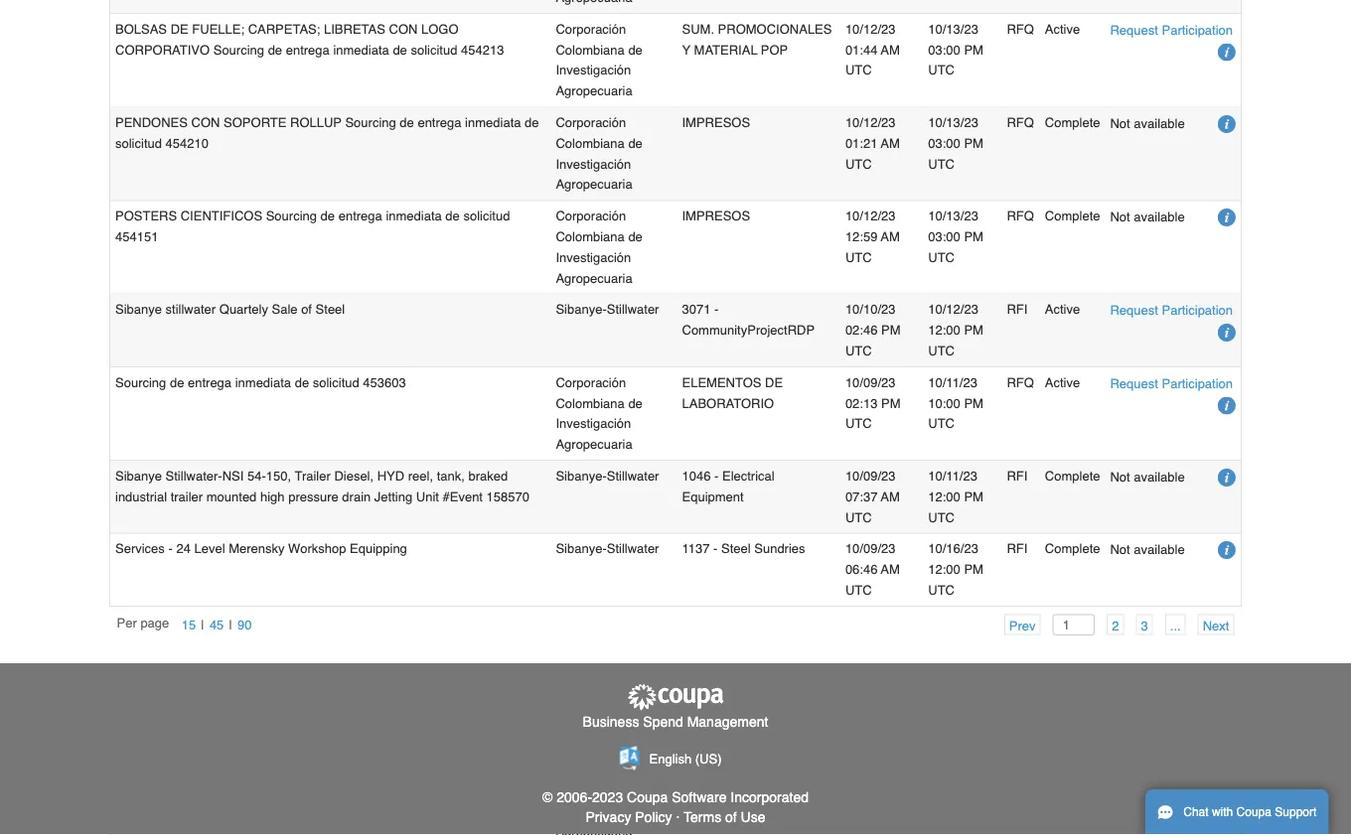 Task type: locate. For each thing, give the bounding box(es) containing it.
sourcing inside posters cientificos sourcing de entrega inmediata de solicitud 454151
[[266, 209, 317, 224]]

2 stillwater from the top
[[607, 469, 659, 484]]

2 button
[[1107, 615, 1124, 636]]

3 participation from the top
[[1162, 376, 1233, 391]]

1 sibanye from the top
[[115, 302, 162, 317]]

10/11/23 up 10:00 on the right
[[928, 375, 978, 390]]

am right the 06:46
[[881, 562, 900, 577]]

tank,
[[437, 469, 465, 484]]

4 not from the top
[[1110, 542, 1130, 557]]

1 request participation button from the top
[[1110, 20, 1233, 40]]

1 stillwater from the top
[[607, 302, 659, 317]]

10/16/23
[[928, 542, 979, 557]]

|
[[201, 618, 204, 633], [229, 618, 232, 633]]

de inside elementos de laboratorio
[[765, 375, 783, 390]]

0 vertical spatial 10/13/23
[[928, 21, 979, 36]]

corporación colombiana de investigación agropecuaria for sourcing de entrega inmediata de solicitud 453603
[[556, 375, 643, 452]]

06:46
[[845, 562, 878, 577]]

utc down 02:13
[[845, 416, 872, 431]]

sibanye- for 1046 - electrical equipment
[[556, 469, 607, 484]]

0 vertical spatial impresos
[[682, 115, 750, 130]]

corporativo
[[115, 42, 210, 57]]

de up laboratorio
[[765, 375, 783, 390]]

10/09/23 up the 06:46
[[845, 542, 896, 557]]

am inside 10/12/23 12:59 am utc
[[881, 229, 900, 244]]

10/13/23
[[928, 21, 979, 36], [928, 115, 979, 130], [928, 209, 979, 224]]

1 12:00 from the top
[[928, 323, 961, 338]]

coupa right with
[[1237, 806, 1272, 820]]

2 navigation from the left
[[992, 615, 1235, 637]]

utc down 12:59
[[845, 250, 872, 265]]

1 vertical spatial 10/13/23 03:00 pm utc
[[928, 115, 984, 171]]

1 vertical spatial request
[[1110, 303, 1158, 318]]

3 sibanye-stillwater from the top
[[556, 542, 659, 557]]

colombiana for sourcing de entrega inmediata de solicitud 453603
[[556, 396, 625, 411]]

1 vertical spatial 10/13/23
[[928, 115, 979, 130]]

english
[[649, 752, 692, 767]]

1 vertical spatial sibanye-stillwater
[[556, 469, 659, 484]]

- inside 3071 - communityprojectrdp
[[714, 302, 719, 317]]

de for laboratorio
[[765, 375, 783, 390]]

participation for 10/12/23 12:00 pm utc
[[1162, 303, 1233, 318]]

10/11/23 up '10/16/23' on the bottom of page
[[928, 469, 978, 484]]

1046
[[682, 469, 711, 484]]

- inside 1046 - electrical equipment
[[714, 469, 719, 484]]

not for 10/12/23 01:21 am utc
[[1110, 116, 1130, 131]]

1 vertical spatial sibanye-
[[556, 469, 607, 484]]

2 vertical spatial participation
[[1162, 376, 1233, 391]]

electrical
[[722, 469, 775, 484]]

pm inside 10/11/23 10:00 pm utc
[[964, 396, 984, 411]]

4 colombiana from the top
[[556, 396, 625, 411]]

stillwater left 1046
[[607, 469, 659, 484]]

2 vertical spatial request participation button
[[1110, 373, 1233, 394]]

0 vertical spatial request participation
[[1110, 23, 1233, 37]]

1 vertical spatial 10/11/23
[[928, 469, 978, 484]]

10/09/23 07:37 am utc
[[845, 469, 900, 525]]

2 10/09/23 from the top
[[845, 469, 896, 484]]

1137 - steel sundries
[[682, 542, 805, 557]]

0 vertical spatial steel
[[316, 302, 345, 317]]

investigación for pendones con soporte rollup sourcing de entrega inmediata de solicitud 454210
[[556, 156, 631, 171]]

coupa
[[627, 790, 668, 806], [1237, 806, 1272, 820]]

3 03:00 from the top
[[928, 229, 961, 244]]

navigation
[[117, 615, 257, 637], [992, 615, 1235, 637]]

10/12/23 inside 10/12/23 01:21 am utc
[[845, 115, 896, 130]]

| left 45
[[201, 618, 204, 633]]

0 horizontal spatial navigation
[[117, 615, 257, 637]]

entrega inside posters cientificos sourcing de entrega inmediata de solicitud 454151
[[339, 209, 382, 224]]

steel right 1137
[[721, 542, 751, 557]]

0 vertical spatial 03:00
[[928, 42, 961, 57]]

2 rfq from the top
[[1007, 115, 1034, 130]]

use
[[741, 810, 766, 826]]

3 agropecuaria from the top
[[556, 271, 633, 286]]

2 vertical spatial rfi
[[1007, 542, 1028, 557]]

454151
[[115, 229, 158, 244]]

utc inside 10/09/23 06:46 am utc
[[845, 583, 872, 598]]

3 rfq from the top
[[1007, 209, 1034, 224]]

3
[[1141, 619, 1148, 634]]

stillwater left 3071 on the top of the page
[[607, 302, 659, 317]]

0 vertical spatial sibanye-
[[556, 302, 607, 317]]

1 active from the top
[[1045, 21, 1080, 36]]

10/09/23 for 06:46
[[845, 542, 896, 557]]

of right the sale
[[301, 302, 312, 317]]

0 vertical spatial participation
[[1162, 23, 1233, 37]]

pm inside 10/10/23 02:46 pm utc
[[881, 323, 901, 338]]

10/09/23 up 07:37
[[845, 469, 896, 484]]

sum.
[[682, 21, 714, 36]]

not for 10/09/23 07:37 am utc
[[1110, 469, 1130, 484]]

10/12/23 inside 10/12/23 01:44 am utc
[[845, 21, 896, 36]]

1137
[[682, 542, 710, 557]]

1 horizontal spatial of
[[725, 810, 737, 826]]

2 vertical spatial sibanye-
[[556, 542, 607, 557]]

utc down the 06:46
[[845, 583, 872, 598]]

5 am from the top
[[881, 562, 900, 577]]

1 03:00 from the top
[[928, 42, 961, 57]]

03:00 right 10/12/23 12:59 am utc
[[928, 229, 961, 244]]

am right the 01:44
[[881, 42, 900, 57]]

0 vertical spatial rfi
[[1007, 302, 1028, 317]]

utc inside 10/09/23 07:37 am utc
[[845, 510, 872, 525]]

2 corporación from the top
[[556, 115, 626, 130]]

de up corporativo in the left top of the page
[[171, 21, 188, 36]]

2023
[[592, 790, 623, 806]]

0 horizontal spatial |
[[201, 618, 204, 633]]

1 horizontal spatial |
[[229, 618, 232, 633]]

am right 07:37
[[881, 489, 900, 504]]

10/09/23 inside 10/09/23 07:37 am utc
[[845, 469, 896, 484]]

active for 10/11/23 10:00 pm utc
[[1045, 375, 1080, 390]]

2
[[1112, 619, 1119, 634]]

1 vertical spatial de
[[765, 375, 783, 390]]

available
[[1134, 116, 1185, 131], [1134, 209, 1185, 224], [1134, 469, 1185, 484], [1134, 542, 1185, 557]]

rfq for 10/12/23 01:21 am utc
[[1007, 115, 1034, 130]]

investigación for bolsas de fuelle; carpetas; libretas con logo corporativo sourcing de entrega inmediata de solicitud 454213
[[556, 63, 631, 78]]

12:00 right 10/10/23 02:46 pm utc
[[928, 323, 961, 338]]

colombiana for posters cientificos sourcing de entrega inmediata de solicitud 454151
[[556, 229, 625, 244]]

am inside 10/09/23 06:46 am utc
[[881, 562, 900, 577]]

investigación
[[556, 63, 631, 78], [556, 156, 631, 171], [556, 250, 631, 265], [556, 416, 631, 431]]

4 investigación from the top
[[556, 416, 631, 431]]

utc down 10:00 on the right
[[928, 416, 955, 431]]

4 corporación colombiana de investigación agropecuaria from the top
[[556, 375, 643, 452]]

participation for 10/11/23 10:00 pm utc
[[1162, 376, 1233, 391]]

privacy policy link
[[586, 810, 672, 826]]

150,
[[266, 469, 291, 484]]

12:00 inside 10/11/23 12:00 pm utc
[[928, 489, 961, 504]]

inmediata inside pendones con soporte rollup sourcing de entrega inmediata de solicitud 454210
[[465, 115, 521, 130]]

1 vertical spatial participation
[[1162, 303, 1233, 318]]

1 participation from the top
[[1162, 23, 1233, 37]]

10/12/23 up 12:59
[[845, 209, 896, 224]]

am inside 10/12/23 01:44 am utc
[[881, 42, 900, 57]]

3 12:00 from the top
[[928, 562, 961, 577]]

page
[[140, 616, 169, 631]]

promocionales
[[718, 21, 832, 36]]

corporación for posters cientificos sourcing de entrega inmediata de solicitud 454151
[[556, 209, 626, 224]]

coupa supplier portal image
[[626, 684, 725, 712]]

2 request participation from the top
[[1110, 303, 1233, 318]]

3 available from the top
[[1134, 469, 1185, 484]]

terms of use
[[684, 810, 766, 826]]

0 vertical spatial 10/11/23
[[928, 375, 978, 390]]

of left use
[[725, 810, 737, 826]]

pm for 10/12/23 01:44 am utc
[[964, 42, 984, 57]]

con up 454210
[[191, 115, 220, 130]]

2 am from the top
[[881, 136, 900, 151]]

1 10/13/23 from the top
[[928, 21, 979, 36]]

cientificos
[[181, 209, 262, 224]]

10/12/23 right 10/10/23
[[928, 302, 979, 317]]

2 participation from the top
[[1162, 303, 1233, 318]]

sibanye-stillwater left 3071 on the top of the page
[[556, 302, 659, 317]]

2006-
[[557, 790, 592, 806]]

stillwater left 1137
[[607, 542, 659, 557]]

1 vertical spatial impresos
[[682, 209, 750, 224]]

3 sibanye- from the top
[[556, 542, 607, 557]]

am right 12:59
[[881, 229, 900, 244]]

am inside 10/12/23 01:21 am utc
[[881, 136, 900, 151]]

- right 1137
[[714, 542, 718, 557]]

12:00 for 10/16/23
[[928, 562, 961, 577]]

impresos for 10/12/23 12:59 am utc
[[682, 209, 750, 224]]

utc up '10/16/23' on the bottom of page
[[928, 510, 955, 525]]

1 request participation from the top
[[1110, 23, 1233, 37]]

15
[[181, 618, 196, 633]]

12:00 inside 10/16/23 12:00 pm utc
[[928, 562, 961, 577]]

3 am from the top
[[881, 229, 900, 244]]

2 sibanye-stillwater from the top
[[556, 469, 659, 484]]

1 vertical spatial request participation
[[1110, 303, 1233, 318]]

pop
[[761, 42, 788, 57]]

1 agropecuaria from the top
[[556, 83, 633, 98]]

2 vertical spatial stillwater
[[607, 542, 659, 557]]

0 vertical spatial sibanye
[[115, 302, 162, 317]]

2 not from the top
[[1110, 209, 1130, 224]]

1 vertical spatial active
[[1045, 302, 1080, 317]]

de
[[171, 21, 188, 36], [765, 375, 783, 390]]

0 vertical spatial 12:00
[[928, 323, 961, 338]]

inmediata
[[333, 42, 389, 57], [465, 115, 521, 130], [386, 209, 442, 224], [235, 375, 291, 390]]

sibanye- for 1137 - steel sundries
[[556, 542, 607, 557]]

1 vertical spatial stillwater
[[607, 469, 659, 484]]

3 rfi from the top
[[1007, 542, 1028, 557]]

navigation containing per page
[[117, 615, 257, 637]]

2 request from the top
[[1110, 303, 1158, 318]]

0 vertical spatial sibanye-stillwater
[[556, 302, 659, 317]]

0 vertical spatial stillwater
[[607, 302, 659, 317]]

de inside bolsas de fuelle; carpetas; libretas con logo corporativo sourcing de entrega inmediata de solicitud 454213
[[171, 21, 188, 36]]

participation for 10/13/23 03:00 pm utc
[[1162, 23, 1233, 37]]

utc inside 10/16/23 12:00 pm utc
[[928, 583, 955, 598]]

rfq
[[1007, 21, 1034, 36], [1007, 115, 1034, 130], [1007, 209, 1034, 224], [1007, 375, 1034, 390]]

braked
[[468, 469, 508, 484]]

10:00
[[928, 396, 961, 411]]

con left logo
[[389, 21, 418, 36]]

pm
[[964, 42, 984, 57], [964, 136, 984, 151], [964, 229, 984, 244], [881, 323, 901, 338], [964, 323, 984, 338], [881, 396, 901, 411], [964, 396, 984, 411], [964, 489, 984, 504], [964, 562, 984, 577]]

- right 1046
[[714, 469, 719, 484]]

1 10/09/23 from the top
[[845, 375, 896, 390]]

3 colombiana from the top
[[556, 229, 625, 244]]

2 vertical spatial 10/09/23
[[845, 542, 896, 557]]

sourcing right cientificos
[[266, 209, 317, 224]]

2 agropecuaria from the top
[[556, 177, 633, 192]]

3 corporación colombiana de investigación agropecuaria from the top
[[556, 209, 643, 286]]

03:00 for 10/12/23 01:21 am utc
[[928, 136, 961, 151]]

10/12/23 inside 10/12/23 12:00 pm utc
[[928, 302, 979, 317]]

merensky
[[229, 542, 285, 557]]

complete for 10/09/23 07:37 am utc
[[1045, 469, 1100, 484]]

10/12/23 inside 10/12/23 12:59 am utc
[[845, 209, 896, 224]]

sibanye-stillwater left 1046
[[556, 469, 659, 484]]

3 request participation button from the top
[[1110, 373, 1233, 394]]

sibanye-stillwater
[[556, 302, 659, 317], [556, 469, 659, 484], [556, 542, 659, 557]]

utc inside 10/10/23 02:46 pm utc
[[845, 344, 872, 358]]

10/11/23 inside 10/11/23 10:00 pm utc
[[928, 375, 978, 390]]

10/13/23 right 10/12/23 01:21 am utc
[[928, 115, 979, 130]]

am for 06:46
[[881, 562, 900, 577]]

0 vertical spatial active
[[1045, 21, 1080, 36]]

steel
[[316, 302, 345, 317], [721, 542, 751, 557]]

utc down "01:21"
[[845, 156, 872, 171]]

agropecuaria
[[556, 83, 633, 98], [556, 177, 633, 192], [556, 271, 633, 286], [556, 437, 633, 452]]

3 complete from the top
[[1045, 469, 1100, 484]]

10/13/23 right 10/12/23 01:44 am utc
[[928, 21, 979, 36]]

| right 45
[[229, 618, 232, 633]]

sourcing down fuelle;
[[213, 42, 264, 57]]

2 | from the left
[[229, 618, 232, 633]]

2 03:00 from the top
[[928, 136, 961, 151]]

sibanye-
[[556, 302, 607, 317], [556, 469, 607, 484], [556, 542, 607, 557]]

3 active from the top
[[1045, 375, 1080, 390]]

2 vertical spatial 10/13/23
[[928, 209, 979, 224]]

1 horizontal spatial con
[[389, 21, 418, 36]]

3 investigación from the top
[[556, 250, 631, 265]]

request
[[1110, 23, 1158, 37], [1110, 303, 1158, 318], [1110, 376, 1158, 391]]

jetting
[[374, 489, 413, 504]]

10/09/23 up 02:13
[[845, 375, 896, 390]]

1 10/11/23 from the top
[[928, 375, 978, 390]]

10/13/23 03:00 pm utc right 10/12/23 01:21 am utc
[[928, 115, 984, 171]]

4 available from the top
[[1134, 542, 1185, 557]]

10/10/23
[[845, 302, 896, 317]]

454213
[[461, 42, 504, 57]]

1 corporación from the top
[[556, 21, 626, 36]]

4 am from the top
[[881, 489, 900, 504]]

rfi right '10/16/23' on the bottom of page
[[1007, 542, 1028, 557]]

1 vertical spatial sibanye
[[115, 469, 162, 484]]

privacy
[[586, 810, 631, 826]]

1 rfi from the top
[[1007, 302, 1028, 317]]

fuelle;
[[192, 21, 244, 36]]

entrega down carpetas;
[[286, 42, 330, 57]]

available for 10/09/23 06:46 am utc
[[1134, 542, 1185, 557]]

1 not available from the top
[[1110, 116, 1185, 131]]

am right "01:21"
[[881, 136, 900, 151]]

10/13/23 03:00 pm utc for 10/12/23 12:59 am utc
[[928, 209, 984, 265]]

10/13/23 right 10/12/23 12:59 am utc
[[928, 209, 979, 224]]

sale
[[272, 302, 298, 317]]

0 vertical spatial request
[[1110, 23, 1158, 37]]

request for 10/12/23 12:00 pm utc
[[1110, 303, 1158, 318]]

available for 10/09/23 07:37 am utc
[[1134, 469, 1185, 484]]

4 complete from the top
[[1045, 542, 1100, 557]]

2 available from the top
[[1134, 209, 1185, 224]]

4 agropecuaria from the top
[[556, 437, 633, 452]]

2 10/13/23 03:00 pm utc from the top
[[928, 115, 984, 171]]

next
[[1203, 619, 1230, 634]]

2 not available from the top
[[1110, 209, 1185, 224]]

12:00 down '10/16/23' on the bottom of page
[[928, 562, 961, 577]]

10/13/23 03:00 pm utc right 10/12/23 12:59 am utc
[[928, 209, 984, 265]]

am inside 10/09/23 07:37 am utc
[[881, 489, 900, 504]]

utc down the 01:44
[[845, 63, 872, 78]]

sibanye stillwater-nsi 54-150, trailer diesel, hyd reel, tank, braked industrial trailer mounted high pressure drain jetting unit #event 158570
[[115, 469, 530, 504]]

2 12:00 from the top
[[928, 489, 961, 504]]

y
[[682, 42, 691, 57]]

active for 10/12/23 12:00 pm utc
[[1045, 302, 1080, 317]]

2 rfi from the top
[[1007, 469, 1028, 484]]

2 investigación from the top
[[556, 156, 631, 171]]

10/16/23 12:00 pm utc
[[928, 542, 984, 598]]

con
[[389, 21, 418, 36], [191, 115, 220, 130]]

3 request participation from the top
[[1110, 376, 1233, 391]]

1 sibanye- from the top
[[556, 302, 607, 317]]

10/11/23 12:00 pm utc
[[928, 469, 984, 525]]

1 colombiana from the top
[[556, 42, 625, 57]]

complete for 10/09/23 06:46 am utc
[[1045, 542, 1100, 557]]

4 rfq from the top
[[1007, 375, 1034, 390]]

corporación colombiana de investigación agropecuaria
[[556, 21, 643, 98], [556, 115, 643, 192], [556, 209, 643, 286], [556, 375, 643, 452]]

libretas
[[324, 21, 385, 36]]

sibanye left stillwater
[[115, 302, 162, 317]]

rfi right 10/12/23 12:00 pm utc
[[1007, 302, 1028, 317]]

10/12/23 up the 01:44
[[845, 21, 896, 36]]

pm inside 10/12/23 12:00 pm utc
[[964, 323, 984, 338]]

pendones
[[115, 115, 188, 130]]

1 10/13/23 03:00 pm utc from the top
[[928, 21, 984, 78]]

10/13/23 03:00 pm utc right 10/12/23 01:44 am utc
[[928, 21, 984, 78]]

1 complete from the top
[[1045, 115, 1100, 130]]

2 corporación colombiana de investigación agropecuaria from the top
[[556, 115, 643, 192]]

10/12/23 up "01:21"
[[845, 115, 896, 130]]

10/12/23 01:21 am utc
[[845, 115, 900, 171]]

2 10/11/23 from the top
[[928, 469, 978, 484]]

corporación
[[556, 21, 626, 36], [556, 115, 626, 130], [556, 209, 626, 224], [556, 375, 626, 390]]

1 vertical spatial 10/09/23
[[845, 469, 896, 484]]

10/09/23 inside 10/09/23 06:46 am utc
[[845, 542, 896, 557]]

utc inside '10/09/23 02:13 pm utc'
[[845, 416, 872, 431]]

2 vertical spatial request
[[1110, 376, 1158, 391]]

0 vertical spatial con
[[389, 21, 418, 36]]

0 horizontal spatial of
[[301, 302, 312, 317]]

1 available from the top
[[1134, 116, 1185, 131]]

0 vertical spatial 10/09/23
[[845, 375, 896, 390]]

available for 10/12/23 01:21 am utc
[[1134, 116, 1185, 131]]

10/13/23 03:00 pm utc for 10/12/23 01:44 am utc
[[928, 21, 984, 78]]

1 vertical spatial request participation button
[[1110, 300, 1233, 321]]

©
[[543, 790, 553, 806]]

2 vertical spatial 10/13/23 03:00 pm utc
[[928, 209, 984, 265]]

2 vertical spatial active
[[1045, 375, 1080, 390]]

1 rfq from the top
[[1007, 21, 1034, 36]]

utc right 10/12/23 01:44 am utc
[[928, 63, 955, 78]]

1 sibanye-stillwater from the top
[[556, 302, 659, 317]]

utc down 07:37
[[845, 510, 872, 525]]

utc down 02:46
[[845, 344, 872, 358]]

entrega down 454213
[[418, 115, 462, 130]]

1 navigation from the left
[[117, 615, 257, 637]]

1 horizontal spatial navigation
[[992, 615, 1235, 637]]

2 vertical spatial 12:00
[[928, 562, 961, 577]]

0 horizontal spatial de
[[171, 21, 188, 36]]

- right 3071 on the top of the page
[[714, 302, 719, 317]]

- for services
[[168, 542, 173, 557]]

utc up 10:00 on the right
[[928, 344, 955, 358]]

sibanye up industrial at the bottom left
[[115, 469, 162, 484]]

1 vertical spatial steel
[[721, 542, 751, 557]]

3 not available from the top
[[1110, 469, 1185, 484]]

1 horizontal spatial steel
[[721, 542, 751, 557]]

12:00 up '10/16/23' on the bottom of page
[[928, 489, 961, 504]]

2 active from the top
[[1045, 302, 1080, 317]]

1 request from the top
[[1110, 23, 1158, 37]]

rfq for 10/12/23 01:44 am utc
[[1007, 21, 1034, 36]]

2 impresos from the top
[[682, 209, 750, 224]]

pressure
[[288, 489, 339, 504]]

1 horizontal spatial de
[[765, 375, 783, 390]]

sourcing right rollup
[[345, 115, 396, 130]]

impresos down material
[[682, 115, 750, 130]]

0 vertical spatial de
[[171, 21, 188, 36]]

solicitud
[[411, 42, 458, 57], [115, 136, 162, 151], [463, 209, 510, 224], [313, 375, 359, 390]]

1 investigación from the top
[[556, 63, 631, 78]]

10/11/23 inside 10/11/23 12:00 pm utc
[[928, 469, 978, 484]]

10/13/23 for 10/12/23 12:59 am utc
[[928, 209, 979, 224]]

coupa up policy
[[627, 790, 668, 806]]

- left 24
[[168, 542, 173, 557]]

reel,
[[408, 469, 433, 484]]

2 colombiana from the top
[[556, 136, 625, 151]]

2 10/13/23 from the top
[[928, 115, 979, 130]]

business
[[583, 714, 639, 730]]

soporte
[[224, 115, 287, 130]]

elementos de laboratorio
[[682, 375, 783, 411]]

1 corporación colombiana de investigación agropecuaria from the top
[[556, 21, 643, 98]]

2 vertical spatial sibanye-stillwater
[[556, 542, 659, 557]]

3 10/13/23 03:00 pm utc from the top
[[928, 209, 984, 265]]

10/11/23 for 10:00
[[928, 375, 978, 390]]

sibanye for sibanye stillwater quartely sale of steel
[[115, 302, 162, 317]]

request participation for 10/11/23 10:00 pm utc
[[1110, 376, 1233, 391]]

incorporated
[[731, 790, 809, 806]]

1 vertical spatial of
[[725, 810, 737, 826]]

1 vertical spatial 03:00
[[928, 136, 961, 151]]

utc inside 10/12/23 12:00 pm utc
[[928, 344, 955, 358]]

1 vertical spatial con
[[191, 115, 220, 130]]

corporación for pendones con soporte rollup sourcing de entrega inmediata de solicitud 454210
[[556, 115, 626, 130]]

03:00 right 10/12/23 01:21 am utc
[[928, 136, 961, 151]]

hyd
[[377, 469, 405, 484]]

2 request participation button from the top
[[1110, 300, 1233, 321]]

1 impresos from the top
[[682, 115, 750, 130]]

1 not from the top
[[1110, 116, 1130, 131]]

1 vertical spatial rfi
[[1007, 469, 1028, 484]]

pm for 10/12/23 01:21 am utc
[[964, 136, 984, 151]]

4 not available from the top
[[1110, 542, 1185, 557]]

sibanye
[[115, 302, 162, 317], [115, 469, 162, 484]]

3 stillwater from the top
[[607, 542, 659, 557]]

2 sibanye- from the top
[[556, 469, 607, 484]]

1 am from the top
[[881, 42, 900, 57]]

03:00
[[928, 42, 961, 57], [928, 136, 961, 151], [928, 229, 961, 244]]

0 vertical spatial request participation button
[[1110, 20, 1233, 40]]

request participation for 10/12/23 12:00 pm utc
[[1110, 303, 1233, 318]]

3 corporación from the top
[[556, 209, 626, 224]]

3 request from the top
[[1110, 376, 1158, 391]]

3 not from the top
[[1110, 469, 1130, 484]]

0 horizontal spatial con
[[191, 115, 220, 130]]

spend
[[643, 714, 683, 730]]

agropecuaria for sourcing de entrega inmediata de solicitud 453603
[[556, 437, 633, 452]]

management
[[687, 714, 768, 730]]

03:00 right 10/12/23 01:44 am utc
[[928, 42, 961, 57]]

- for 3071
[[714, 302, 719, 317]]

steel right the sale
[[316, 302, 345, 317]]

12:00 inside 10/12/23 12:00 pm utc
[[928, 323, 961, 338]]

services
[[115, 542, 165, 557]]

1 vertical spatial 12:00
[[928, 489, 961, 504]]

2 vertical spatial request participation
[[1110, 376, 1233, 391]]

10/12/23 for 12:59
[[845, 209, 896, 224]]

sibanye-stillwater left 1137
[[556, 542, 659, 557]]

entrega down pendones con soporte rollup sourcing de entrega inmediata de solicitud 454210
[[339, 209, 382, 224]]

2 vertical spatial 03:00
[[928, 229, 961, 244]]

pm inside 10/16/23 12:00 pm utc
[[964, 562, 984, 577]]

10/13/23 for 10/12/23 01:44 am utc
[[928, 21, 979, 36]]

impresos up 3071 on the top of the page
[[682, 209, 750, 224]]

0 vertical spatial 10/13/23 03:00 pm utc
[[928, 21, 984, 78]]

pm inside 10/11/23 12:00 pm utc
[[964, 489, 984, 504]]

4 corporación from the top
[[556, 375, 626, 390]]

3 10/09/23 from the top
[[845, 542, 896, 557]]

2 complete from the top
[[1045, 209, 1100, 224]]

sibanye inside sibanye stillwater-nsi 54-150, trailer diesel, hyd reel, tank, braked industrial trailer mounted high pressure drain jetting unit #event 158570
[[115, 469, 162, 484]]

1 horizontal spatial coupa
[[1237, 806, 1272, 820]]

rfi right 10/11/23 12:00 pm utc
[[1007, 469, 1028, 484]]

3 10/13/23 from the top
[[928, 209, 979, 224]]

de
[[268, 42, 282, 57], [393, 42, 407, 57], [628, 42, 643, 57], [400, 115, 414, 130], [525, 115, 539, 130], [628, 136, 643, 151], [321, 209, 335, 224], [446, 209, 460, 224], [628, 229, 643, 244], [170, 375, 184, 390], [295, 375, 309, 390], [628, 396, 643, 411]]

12:00
[[928, 323, 961, 338], [928, 489, 961, 504], [928, 562, 961, 577]]

utc down '10/16/23' on the bottom of page
[[928, 583, 955, 598]]

2 sibanye from the top
[[115, 469, 162, 484]]

10/09/23 inside '10/09/23 02:13 pm utc'
[[845, 375, 896, 390]]

navigation containing prev
[[992, 615, 1235, 637]]



Task type: describe. For each thing, give the bounding box(es) containing it.
agropecuaria for pendones con soporte rollup sourcing de entrega inmediata de solicitud 454210
[[556, 177, 633, 192]]

sundries
[[754, 542, 805, 557]]

© 2006-2023 coupa software incorporated
[[543, 790, 809, 806]]

rfi for 10/12/23 12:00 pm utc
[[1007, 302, 1028, 317]]

3071
[[682, 302, 711, 317]]

90 button
[[232, 615, 257, 636]]

not available for 10/12/23 12:59 am utc
[[1110, 209, 1185, 224]]

15 | 45 | 90
[[181, 618, 252, 633]]

not available for 10/09/23 07:37 am utc
[[1110, 469, 1185, 484]]

sourcing de entrega inmediata de solicitud 453603
[[115, 375, 406, 390]]

pm inside '10/09/23 02:13 pm utc'
[[881, 396, 901, 411]]

solicitud inside posters cientificos sourcing de entrega inmediata de solicitud 454151
[[463, 209, 510, 224]]

stillwater for 3071 - communityprojectrdp
[[607, 302, 659, 317]]

pm for 10/09/23 02:13 pm utc
[[964, 396, 984, 411]]

10/09/23 06:46 am utc
[[845, 542, 900, 598]]

per page
[[117, 616, 169, 631]]

corporación colombiana de investigación agropecuaria for posters cientificos sourcing de entrega inmediata de solicitud 454151
[[556, 209, 643, 286]]

con inside bolsas de fuelle; carpetas; libretas con logo corporativo sourcing de entrega inmediata de solicitud 454213
[[389, 21, 418, 36]]

request participation button for 10/11/23 10:00 pm utc
[[1110, 373, 1233, 394]]

posters cientificos sourcing de entrega inmediata de solicitud 454151
[[115, 209, 510, 244]]

logo
[[421, 21, 459, 36]]

prev
[[1009, 619, 1036, 634]]

10/09/23 02:13 pm utc
[[845, 375, 901, 431]]

inmediata inside bolsas de fuelle; carpetas; libretas con logo corporativo sourcing de entrega inmediata de solicitud 454213
[[333, 42, 389, 57]]

utc inside 10/12/23 01:21 am utc
[[845, 156, 872, 171]]

sourcing down stillwater
[[115, 375, 166, 390]]

not available for 10/09/23 06:46 am utc
[[1110, 542, 1185, 557]]

am for 01:21
[[881, 136, 900, 151]]

... button
[[1165, 615, 1186, 636]]

solicitud inside pendones con soporte rollup sourcing de entrega inmediata de solicitud 454210
[[115, 136, 162, 151]]

10/09/23 for 07:37
[[845, 469, 896, 484]]

07:37
[[845, 489, 878, 504]]

rfq for 10/12/23 12:59 am utc
[[1007, 209, 1034, 224]]

stillwater for 1046 - electrical equipment
[[607, 469, 659, 484]]

utc right 10/12/23 12:59 am utc
[[928, 250, 955, 265]]

sourcing inside pendones con soporte rollup sourcing de entrega inmediata de solicitud 454210
[[345, 115, 396, 130]]

pm for 10/09/23 06:46 am utc
[[964, 562, 984, 577]]

software
[[672, 790, 727, 806]]

10/11/23 for 12:00
[[928, 469, 978, 484]]

...
[[1170, 619, 1181, 634]]

sibanye-stillwater for 1137
[[556, 542, 659, 557]]

3 button
[[1136, 615, 1153, 636]]

01:44
[[845, 42, 878, 57]]

453603
[[363, 375, 406, 390]]

02:46
[[845, 323, 878, 338]]

corporación colombiana de investigación agropecuaria for pendones con soporte rollup sourcing de entrega inmediata de solicitud 454210
[[556, 115, 643, 192]]

de for fuelle;
[[171, 21, 188, 36]]

am for 01:44
[[881, 42, 900, 57]]

10/13/23 03:00 pm utc for 10/12/23 01:21 am utc
[[928, 115, 984, 171]]

utc right 10/12/23 01:21 am utc
[[928, 156, 955, 171]]

agropecuaria for posters cientificos sourcing de entrega inmediata de solicitud 454151
[[556, 271, 633, 286]]

pendones con soporte rollup sourcing de entrega inmediata de solicitud 454210
[[115, 115, 539, 151]]

entrega inside bolsas de fuelle; carpetas; libretas con logo corporativo sourcing de entrega inmediata de solicitud 454213
[[286, 42, 330, 57]]

utc inside 10/12/23 12:59 am utc
[[845, 250, 872, 265]]

colombiana for bolsas de fuelle; carpetas; libretas con logo corporativo sourcing de entrega inmediata de solicitud 454213
[[556, 42, 625, 57]]

english (us)
[[649, 752, 722, 767]]

(us)
[[695, 752, 722, 767]]

0 horizontal spatial coupa
[[627, 790, 668, 806]]

active for 10/13/23 03:00 pm utc
[[1045, 21, 1080, 36]]

bolsas
[[115, 21, 167, 36]]

10/13/23 for 10/12/23 01:21 am utc
[[928, 115, 979, 130]]

corporación for bolsas de fuelle; carpetas; libretas con logo corporativo sourcing de entrega inmediata de solicitud 454213
[[556, 21, 626, 36]]

12:00 for 10/11/23
[[928, 489, 961, 504]]

3071 - communityprojectrdp
[[682, 302, 815, 338]]

communityprojectrdp
[[682, 323, 815, 338]]

workshop
[[288, 542, 346, 557]]

mounted
[[206, 489, 257, 504]]

sibanye-stillwater for 3071
[[556, 302, 659, 317]]

complete for 10/12/23 12:59 am utc
[[1045, 209, 1100, 224]]

posters
[[115, 209, 177, 224]]

stillwater for 1137 - steel sundries
[[607, 542, 659, 557]]

with
[[1212, 806, 1233, 820]]

03:00 for 10/12/23 01:44 am utc
[[928, 42, 961, 57]]

colombiana for pendones con soporte rollup sourcing de entrega inmediata de solicitud 454210
[[556, 136, 625, 151]]

#event
[[443, 489, 483, 504]]

carpetas;
[[248, 21, 320, 36]]

coupa inside 'button'
[[1237, 806, 1272, 820]]

10/10/23 02:46 pm utc
[[845, 302, 901, 358]]

industrial
[[115, 489, 167, 504]]

sibanye stillwater quartely sale of steel
[[115, 302, 345, 317]]

request for 10/11/23 10:00 pm utc
[[1110, 376, 1158, 391]]

equipping
[[350, 542, 407, 557]]

Jump to page number field
[[1053, 615, 1095, 636]]

158570
[[486, 489, 530, 504]]

request participation for 10/13/23 03:00 pm utc
[[1110, 23, 1233, 37]]

trailer
[[295, 469, 331, 484]]

request participation button for 10/13/23 03:00 pm utc
[[1110, 20, 1233, 40]]

per
[[117, 616, 137, 631]]

45 button
[[204, 615, 229, 636]]

sourcing inside bolsas de fuelle; carpetas; libretas con logo corporativo sourcing de entrega inmediata de solicitud 454213
[[213, 42, 264, 57]]

01:21
[[845, 136, 878, 151]]

entrega inside pendones con soporte rollup sourcing de entrega inmediata de solicitud 454210
[[418, 115, 462, 130]]

impresos for 10/12/23 01:21 am utc
[[682, 115, 750, 130]]

bolsas de fuelle; carpetas; libretas con logo corporativo sourcing de entrega inmediata de solicitud 454213
[[115, 21, 504, 57]]

prev button
[[1004, 615, 1041, 636]]

next button
[[1198, 615, 1235, 636]]

complete for 10/12/23 01:21 am utc
[[1045, 115, 1100, 130]]

10/12/23 for 01:21
[[845, 115, 896, 130]]

utc inside 10/11/23 12:00 pm utc
[[928, 510, 955, 525]]

rfq for 10/09/23 02:13 pm utc
[[1007, 375, 1034, 390]]

rollup
[[290, 115, 342, 130]]

agropecuaria for bolsas de fuelle; carpetas; libretas con logo corporativo sourcing de entrega inmediata de solicitud 454213
[[556, 83, 633, 98]]

not available for 10/12/23 01:21 am utc
[[1110, 116, 1185, 131]]

1 | from the left
[[201, 618, 204, 633]]

chat with coupa support button
[[1146, 790, 1329, 836]]

investigación for posters cientificos sourcing de entrega inmediata de solicitud 454151
[[556, 250, 631, 265]]

pm for 10/12/23 12:59 am utc
[[964, 229, 984, 244]]

trailer
[[171, 489, 203, 504]]

request participation button for 10/12/23 12:00 pm utc
[[1110, 300, 1233, 321]]

10/12/23 for 01:44
[[845, 21, 896, 36]]

10/09/23 for 02:13
[[845, 375, 896, 390]]

laboratorio
[[682, 396, 774, 411]]

rfi for 10/11/23 12:00 pm utc
[[1007, 469, 1028, 484]]

equipment
[[682, 489, 744, 504]]

terms
[[684, 810, 722, 826]]

am for 12:59
[[881, 229, 900, 244]]

sibanye- for 3071 - communityprojectrdp
[[556, 302, 607, 317]]

corporación colombiana de investigación agropecuaria for bolsas de fuelle; carpetas; libretas con logo corporativo sourcing de entrega inmediata de solicitud 454213
[[556, 21, 643, 98]]

12:00 for 10/12/23
[[928, 323, 961, 338]]

rfi for 10/16/23 12:00 pm utc
[[1007, 542, 1028, 557]]

24
[[176, 542, 191, 557]]

pm for 10/09/23 07:37 am utc
[[964, 489, 984, 504]]

utc inside 10/11/23 10:00 pm utc
[[928, 416, 955, 431]]

10/12/23 01:44 am utc
[[845, 21, 900, 78]]

pm for 10/10/23 02:46 pm utc
[[964, 323, 984, 338]]

support
[[1275, 806, 1317, 820]]

not for 10/09/23 06:46 am utc
[[1110, 542, 1130, 557]]

10/12/23 for 12:00
[[928, 302, 979, 317]]

15 button
[[176, 615, 201, 636]]

level
[[194, 542, 225, 557]]

12:59
[[845, 229, 878, 244]]

- for 1046
[[714, 469, 719, 484]]

03:00 for 10/12/23 12:59 am utc
[[928, 229, 961, 244]]

am for 07:37
[[881, 489, 900, 504]]

entrega down stillwater
[[188, 375, 232, 390]]

45
[[210, 618, 224, 633]]

business spend management
[[583, 714, 768, 730]]

investigación for sourcing de entrega inmediata de solicitud 453603
[[556, 416, 631, 431]]

- for 1137
[[714, 542, 718, 557]]

inmediata inside posters cientificos sourcing de entrega inmediata de solicitud 454151
[[386, 209, 442, 224]]

available for 10/12/23 12:59 am utc
[[1134, 209, 1185, 224]]

request for 10/13/23 03:00 pm utc
[[1110, 23, 1158, 37]]

sum. promocionales y material pop
[[682, 21, 832, 57]]

solicitud inside bolsas de fuelle; carpetas; libretas con logo corporativo sourcing de entrega inmediata de solicitud 454213
[[411, 42, 458, 57]]

0 vertical spatial of
[[301, 302, 312, 317]]

policy
[[635, 810, 672, 826]]

corporación for sourcing de entrega inmediata de solicitud 453603
[[556, 375, 626, 390]]

utc inside 10/12/23 01:44 am utc
[[845, 63, 872, 78]]

454210
[[166, 136, 209, 151]]

con inside pendones con soporte rollup sourcing de entrega inmediata de solicitud 454210
[[191, 115, 220, 130]]

sibanye-stillwater for 1046
[[556, 469, 659, 484]]

1046 - electrical equipment
[[682, 469, 775, 504]]

privacy policy
[[586, 810, 672, 826]]

90
[[238, 618, 252, 633]]

10/11/23 10:00 pm utc
[[928, 375, 984, 431]]

0 horizontal spatial steel
[[316, 302, 345, 317]]

not for 10/12/23 12:59 am utc
[[1110, 209, 1130, 224]]

nsi
[[222, 469, 244, 484]]

services - 24 level merensky workshop equipping
[[115, 542, 407, 557]]



Task type: vqa. For each thing, say whether or not it's contained in the screenshot.


